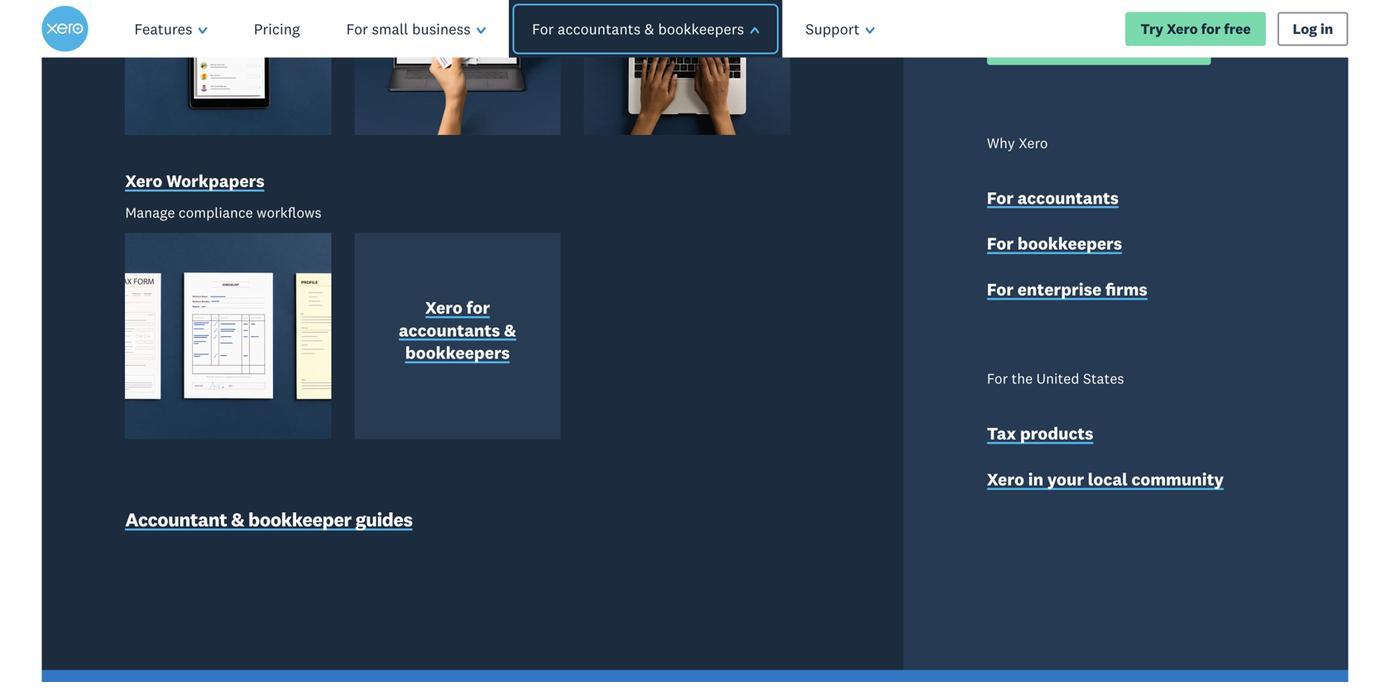 Task type: vqa. For each thing, say whether or not it's contained in the screenshot.
the Support
yes



Task type: locate. For each thing, give the bounding box(es) containing it.
1 horizontal spatial in
[[1321, 20, 1334, 38]]

in for log
[[1321, 20, 1334, 38]]

for small business button
[[323, 0, 509, 58]]

log in
[[1293, 20, 1334, 38]]

for for for accountants & bookkeepers
[[532, 19, 554, 38]]

purchase
[[202, 557, 311, 590]]

the
[[1058, 38, 1080, 56], [1012, 370, 1033, 388]]

xero
[[1167, 20, 1199, 38], [1019, 134, 1049, 152], [125, 170, 163, 192], [153, 292, 299, 378], [425, 297, 463, 318], [988, 469, 1025, 490]]

try xero for free
[[1141, 20, 1252, 38]]

1 horizontal spatial bookkeepers
[[658, 19, 745, 38]]

1 horizontal spatial you
[[326, 166, 440, 253]]

1 vertical spatial accountants
[[1018, 187, 1119, 208]]

0 vertical spatial you
[[326, 166, 440, 253]]

xero workpapers link
[[125, 170, 265, 196]]

workpapers
[[166, 170, 265, 192]]

0 horizontal spatial bookkeepers
[[405, 342, 510, 364]]

manage compliance workflows
[[125, 204, 322, 221]]

bookkeepers inside dropdown button
[[658, 19, 745, 38]]

0 vertical spatial in
[[1321, 20, 1334, 38]]

0 vertical spatial bookkeepers
[[658, 19, 745, 38]]

you
[[326, 166, 440, 253], [153, 557, 196, 590]]

0 horizontal spatial for
[[300, 525, 333, 558]]

in left your at the bottom right of page
[[1029, 469, 1044, 490]]

xero for accountants & bookkeepers link
[[389, 296, 526, 367]]

pricing link
[[231, 0, 323, 58]]

0 horizontal spatial accountants
[[399, 319, 500, 341]]

2 horizontal spatial accountants
[[1018, 187, 1119, 208]]

xero.
[[318, 557, 379, 590]]

0 vertical spatial &
[[645, 19, 655, 38]]

2 vertical spatial for
[[300, 525, 333, 558]]

1 horizontal spatial the
[[1058, 38, 1080, 56]]

1 vertical spatial in
[[1029, 469, 1044, 490]]

states
[[1084, 370, 1125, 388]]

tax
[[988, 423, 1017, 444]]

xero in your local community
[[988, 469, 1225, 490]]

community
[[1132, 469, 1225, 490]]

0 horizontal spatial you
[[153, 557, 196, 590]]

2 vertical spatial &
[[231, 508, 244, 532]]

support button
[[783, 0, 898, 58]]

guides
[[356, 508, 413, 532]]

support
[[806, 19, 860, 38]]

0 horizontal spatial the
[[1012, 370, 1033, 388]]

off
[[262, 525, 293, 558]]

your
[[1048, 469, 1085, 490]]

&
[[645, 19, 655, 38], [504, 319, 517, 341], [231, 508, 244, 532]]

for the united states
[[988, 370, 1125, 388]]

tax products link
[[988, 422, 1094, 448]]

accountants
[[558, 19, 641, 38], [1018, 187, 1119, 208], [399, 319, 500, 341]]

local
[[1089, 469, 1128, 490]]

for enterprise firms link
[[988, 278, 1148, 304]]

back
[[280, 104, 433, 190]]

when
[[458, 525, 521, 558]]

try
[[1141, 20, 1164, 38]]

for bookkeepers
[[988, 233, 1123, 254]]

log
[[1293, 20, 1318, 38]]

in
[[1321, 20, 1334, 38], [1029, 469, 1044, 490]]

1 vertical spatial you
[[153, 557, 196, 590]]

0 vertical spatial accountants
[[558, 19, 641, 38]]

explore the partner program
[[1003, 38, 1196, 56]]

xero homepage image
[[42, 6, 88, 52]]

bookkeepers
[[658, 19, 745, 38], [1018, 233, 1123, 254], [405, 342, 510, 364]]

features
[[134, 19, 192, 38]]

1 horizontal spatial accountants
[[558, 19, 641, 38]]

for inside dropdown button
[[346, 19, 368, 38]]

united
[[1037, 370, 1080, 388]]

0 horizontal spatial &
[[231, 508, 244, 532]]

1 vertical spatial &
[[504, 319, 517, 341]]

0 vertical spatial the
[[1058, 38, 1080, 56]]

in right log
[[1321, 20, 1334, 38]]

a xero user decorating a cake with blue icing. social proof badges surrounding the circular image. image
[[709, 58, 1349, 682]]

2 horizontal spatial bookkeepers
[[1018, 233, 1123, 254]]

workflows
[[257, 204, 322, 221]]

& inside dropdown button
[[645, 19, 655, 38]]

0 vertical spatial for
[[1202, 20, 1221, 38]]

features button
[[111, 0, 231, 58]]

1 vertical spatial for
[[467, 297, 490, 318]]

you inside back to what you love with xero accounting software
[[326, 166, 440, 253]]

xero inside the xero for accountants & bookkeepers
[[425, 297, 463, 318]]

1 horizontal spatial &
[[504, 319, 517, 341]]

the left 'united'
[[1012, 370, 1033, 388]]

for inside dropdown button
[[532, 19, 554, 38]]

why xero
[[988, 134, 1049, 152]]

for
[[346, 19, 368, 38], [532, 19, 554, 38], [988, 187, 1014, 208], [988, 233, 1014, 254], [988, 279, 1014, 300], [988, 370, 1008, 388]]

software
[[153, 417, 430, 503]]

for bookkeepers link
[[988, 232, 1123, 258]]

0 horizontal spatial in
[[1029, 469, 1044, 490]]

firms
[[1106, 279, 1148, 300]]

try xero for free link
[[1126, 12, 1267, 46]]

2 horizontal spatial &
[[645, 19, 655, 38]]

log in link
[[1278, 12, 1349, 46]]

2 vertical spatial accountants
[[399, 319, 500, 341]]

2 vertical spatial bookkeepers
[[405, 342, 510, 364]]

get 50% off for 4 months when you purchase xero.
[[153, 525, 521, 590]]

the left partner
[[1058, 38, 1080, 56]]

for small business
[[346, 19, 471, 38]]

accountants inside dropdown button
[[558, 19, 641, 38]]

for
[[1202, 20, 1221, 38], [467, 297, 490, 318], [300, 525, 333, 558]]

1 vertical spatial the
[[1012, 370, 1033, 388]]

1 horizontal spatial for
[[467, 297, 490, 318]]



Task type: describe. For each thing, give the bounding box(es) containing it.
business
[[412, 19, 471, 38]]

1 vertical spatial bookkeepers
[[1018, 233, 1123, 254]]

xero workpapers
[[125, 170, 265, 192]]

for for for bookkeepers
[[988, 233, 1014, 254]]

accountant & bookkeeper guides link
[[125, 508, 413, 535]]

to
[[448, 104, 514, 190]]

accountants for for accountants & bookkeepers
[[558, 19, 641, 38]]

back to what you love with xero accounting software
[[153, 104, 514, 503]]

pricing
[[254, 19, 300, 38]]

enterprise
[[1018, 279, 1102, 300]]

bookkeeper
[[248, 508, 352, 532]]

accounting
[[153, 354, 506, 441]]

for for for the united states
[[988, 370, 1008, 388]]

xero for accountants & bookkeepers
[[399, 297, 517, 364]]

partner
[[1084, 38, 1135, 56]]

compliance
[[179, 204, 253, 221]]

get
[[153, 525, 195, 558]]

the for explore
[[1058, 38, 1080, 56]]

free
[[1225, 20, 1252, 38]]

program
[[1138, 38, 1196, 56]]

explore
[[1003, 38, 1055, 56]]

with
[[299, 229, 438, 316]]

for accountants
[[988, 187, 1119, 208]]

you inside 'get 50% off for 4 months when you purchase xero.'
[[153, 557, 196, 590]]

accountants for for accountants
[[1018, 187, 1119, 208]]

small
[[372, 19, 409, 38]]

explore the partner program link
[[988, 31, 1212, 65]]

accountants inside the xero for accountants & bookkeepers
[[399, 319, 500, 341]]

4
[[340, 525, 355, 558]]

for for for small business
[[346, 19, 368, 38]]

xero inside back to what you love with xero accounting software
[[153, 292, 299, 378]]

in for xero
[[1029, 469, 1044, 490]]

for inside the xero for accountants & bookkeepers
[[467, 297, 490, 318]]

50%
[[202, 525, 255, 558]]

bookkeepers inside the xero for accountants & bookkeepers
[[405, 342, 510, 364]]

why
[[988, 134, 1016, 152]]

for accountants & bookkeepers
[[532, 19, 745, 38]]

xero in your local community link
[[988, 468, 1225, 494]]

for accountants link
[[988, 187, 1119, 212]]

for accountants & bookkeepers button
[[503, 0, 789, 58]]

what
[[153, 166, 311, 253]]

for for for enterprise firms
[[988, 279, 1014, 300]]

months
[[362, 525, 452, 558]]

2 horizontal spatial for
[[1202, 20, 1221, 38]]

tax products
[[988, 423, 1094, 444]]

the for for
[[1012, 370, 1033, 388]]

for enterprise firms
[[988, 279, 1148, 300]]

products
[[1021, 423, 1094, 444]]

love
[[153, 229, 284, 316]]

for inside 'get 50% off for 4 months when you purchase xero.'
[[300, 525, 333, 558]]

& inside the xero for accountants & bookkeepers
[[504, 319, 517, 341]]

manage
[[125, 204, 175, 221]]

accountant
[[125, 508, 227, 532]]

for for for accountants
[[988, 187, 1014, 208]]

accountant & bookkeeper guides
[[125, 508, 413, 532]]



